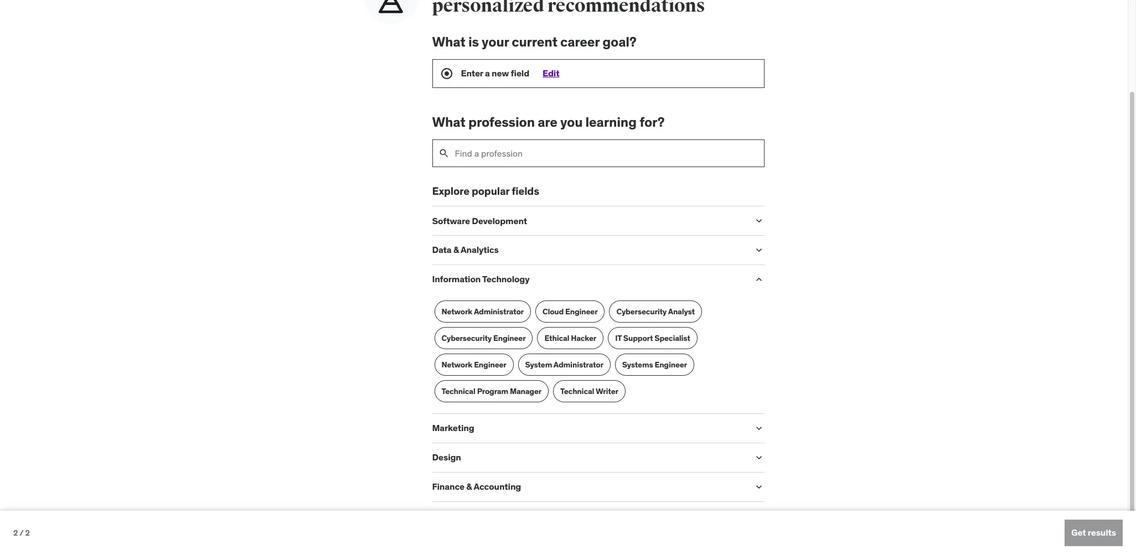Task type: vqa. For each thing, say whether or not it's contained in the screenshot.
Enter a new field
yes



Task type: locate. For each thing, give the bounding box(es) containing it.
what up submit search image
[[432, 113, 466, 131]]

systems engineer button
[[615, 354, 694, 376]]

information technology
[[432, 274, 530, 285]]

engineer up the technical program manager
[[474, 360, 506, 370]]

1 vertical spatial &
[[466, 481, 472, 493]]

cybersecurity up the network engineer
[[442, 333, 492, 343]]

technical for technical program manager
[[442, 387, 476, 396]]

network for network administrator
[[442, 307, 473, 317]]

1 vertical spatial edit
[[543, 67, 560, 79]]

engineer down drawing
[[565, 307, 598, 317]]

your
[[482, 33, 509, 50]]

2 left /
[[13, 528, 18, 538]]

1 horizontal spatial technical
[[560, 387, 594, 396]]

are
[[538, 113, 558, 131]]

technology
[[482, 274, 530, 285]]

edit for edit occupation
[[406, 26, 420, 36]]

for?
[[640, 113, 665, 131]]

0 horizontal spatial edit
[[406, 26, 420, 36]]

1 vertical spatial network
[[442, 360, 473, 370]]

small image
[[753, 216, 764, 227], [753, 423, 764, 434]]

0 vertical spatial what
[[432, 33, 466, 50]]

what left is
[[432, 33, 466, 50]]

cybersecurity inside cybersecurity analyst button
[[617, 307, 667, 317]]

administrator up cybersecurity engineer
[[474, 307, 524, 317]]

technical
[[442, 387, 476, 396], [560, 387, 594, 396]]

2 what from the top
[[432, 113, 466, 131]]

swift link
[[354, 314, 494, 345]]

0 vertical spatial administrator
[[474, 307, 524, 317]]

1 network from the top
[[442, 307, 473, 317]]

submit search image
[[438, 148, 449, 159]]

pencil drawing
[[537, 288, 599, 299]]

1 vertical spatial administrator
[[554, 360, 604, 370]]

technical program manager button
[[434, 381, 549, 403]]

technical writer button
[[553, 381, 626, 403]]

development
[[472, 215, 527, 226]]

pencil
[[537, 288, 563, 299]]

get results
[[1072, 527, 1116, 539]]

0 horizontal spatial administrator
[[474, 307, 524, 317]]

2 network from the top
[[442, 360, 473, 370]]

cybersecurity
[[617, 307, 667, 317], [442, 333, 492, 343]]

1 horizontal spatial administrator
[[554, 360, 604, 370]]

occupation
[[422, 26, 462, 36]]

what
[[432, 33, 466, 50], [432, 113, 466, 131]]

engineer for cybersecurity engineer
[[493, 333, 526, 343]]

2 small image from the top
[[753, 423, 764, 434]]

fields
[[512, 184, 539, 197]]

administrator down hacker
[[554, 360, 604, 370]]

0 vertical spatial &
[[453, 244, 459, 256]]

software
[[432, 215, 470, 226]]

administrator
[[474, 307, 524, 317], [554, 360, 604, 370]]

0 horizontal spatial &
[[453, 244, 459, 256]]

cybersecurity inside cybersecurity engineer button
[[442, 333, 492, 343]]

for
[[262, 20, 279, 38]]

what for what profession are you learning for?
[[432, 113, 466, 131]]

cybersecurity for cybersecurity engineer
[[442, 333, 492, 343]]

1 horizontal spatial &
[[466, 481, 472, 493]]

system administrator button
[[518, 354, 611, 376]]

1 vertical spatial what
[[432, 113, 466, 131]]

field
[[511, 67, 529, 79]]

technical down system administrator button
[[560, 387, 594, 396]]

edit for edit
[[543, 67, 560, 79]]

2 small image from the top
[[753, 274, 764, 285]]

network down information
[[442, 307, 473, 317]]

0 vertical spatial cybersecurity
[[617, 307, 667, 317]]

1 vertical spatial cybersecurity
[[442, 333, 492, 343]]

finance & accounting
[[432, 481, 521, 493]]

0 vertical spatial small image
[[753, 216, 764, 227]]

1 small image from the top
[[753, 245, 764, 256]]

writer
[[596, 387, 618, 396]]

xcode
[[555, 324, 581, 335]]

popular for graphic designers
[[210, 20, 397, 38]]

engineer
[[565, 307, 598, 317], [493, 333, 526, 343], [474, 360, 506, 370], [655, 360, 687, 370]]

small image
[[753, 245, 764, 256], [753, 274, 764, 285], [753, 453, 764, 464], [753, 482, 764, 493]]

2 right /
[[25, 528, 30, 538]]

network down cybersecurity engineer button in the bottom left of the page
[[442, 360, 473, 370]]

technical program manager
[[442, 387, 542, 396]]

0 horizontal spatial cybersecurity
[[442, 333, 492, 343]]

what is your current career goal?
[[432, 33, 637, 50]]

0 horizontal spatial technical
[[442, 387, 476, 396]]

popular
[[210, 20, 259, 38]]

illustration link
[[642, 279, 782, 310]]

network
[[442, 307, 473, 317], [442, 360, 473, 370]]

network administrator button
[[434, 301, 531, 323]]

systems engineer
[[622, 360, 687, 370]]

technical inside "button"
[[442, 387, 476, 396]]

1 small image from the top
[[753, 216, 764, 227]]

1 what from the top
[[432, 33, 466, 50]]

small image for finance
[[753, 482, 764, 493]]

1 vertical spatial small image
[[753, 423, 764, 434]]

explore
[[432, 184, 470, 197]]

edit left occupation
[[406, 26, 420, 36]]

0 vertical spatial network
[[442, 307, 473, 317]]

explore popular fields
[[432, 184, 539, 197]]

& inside the data & analytics dropdown button
[[453, 244, 459, 256]]

& inside the finance & accounting dropdown button
[[466, 481, 472, 493]]

drawing
[[565, 288, 599, 299]]

illustration
[[690, 288, 735, 299]]

engineer down network administrator button
[[493, 333, 526, 343]]

technical down network engineer button
[[442, 387, 476, 396]]

it support specialist button
[[608, 328, 698, 350]]

2 technical from the left
[[560, 387, 594, 396]]

edit button
[[543, 67, 560, 79]]

technical inside button
[[560, 387, 594, 396]]

1 technical from the left
[[442, 387, 476, 396]]

1 horizontal spatial cybersecurity
[[617, 307, 667, 317]]

/
[[19, 528, 24, 538]]

goal?
[[603, 33, 637, 50]]

cybersecurity up "support"
[[617, 307, 667, 317]]

information technology button
[[432, 274, 745, 285]]

4 small image from the top
[[753, 482, 764, 493]]

edit occupation
[[406, 26, 462, 36]]

0 vertical spatial edit
[[406, 26, 420, 36]]

0 horizontal spatial 2
[[13, 528, 18, 538]]

1 horizontal spatial 2
[[25, 528, 30, 538]]

& right the data
[[453, 244, 459, 256]]

& right 'finance'
[[466, 481, 472, 493]]

it support specialist
[[615, 333, 690, 343]]

1 horizontal spatial edit
[[543, 67, 560, 79]]

3 small image from the top
[[753, 453, 764, 464]]

engineer down 'specialist'
[[655, 360, 687, 370]]

network engineer
[[442, 360, 506, 370]]

& for analytics
[[453, 244, 459, 256]]

edit right field
[[543, 67, 560, 79]]

& for accounting
[[466, 481, 472, 493]]

2
[[13, 528, 18, 538], [25, 528, 30, 538]]

engineer for network engineer
[[474, 360, 506, 370]]

edit
[[406, 26, 420, 36], [543, 67, 560, 79]]

swift
[[413, 324, 435, 335]]

cloud
[[543, 307, 564, 317]]



Task type: describe. For each thing, give the bounding box(es) containing it.
cloud engineer
[[543, 307, 598, 317]]

ethical
[[545, 333, 570, 343]]

1 2 from the left
[[13, 528, 18, 538]]

cybersecurity for cybersecurity analyst
[[617, 307, 667, 317]]

it
[[615, 333, 622, 343]]

system administrator
[[525, 360, 604, 370]]

Find a profession text field
[[455, 140, 764, 166]]

a
[[485, 67, 490, 79]]

administrator for network administrator
[[474, 307, 524, 317]]

information
[[432, 274, 481, 285]]

program
[[477, 387, 508, 396]]

software development button
[[432, 215, 745, 226]]

software development
[[432, 215, 527, 226]]

accounting
[[474, 481, 521, 493]]

administrator for system administrator
[[554, 360, 604, 370]]

specialist
[[655, 333, 690, 343]]

enter
[[461, 67, 483, 79]]

sketching
[[403, 288, 445, 299]]

data & analytics
[[432, 244, 499, 256]]

new
[[492, 67, 509, 79]]

network for network engineer
[[442, 360, 473, 370]]

2 / 2
[[13, 528, 30, 538]]

hacker
[[571, 333, 596, 343]]

system
[[525, 360, 552, 370]]

manager
[[510, 387, 542, 396]]

network engineer button
[[434, 354, 514, 376]]

get
[[1072, 527, 1086, 539]]

marketing button
[[432, 423, 745, 434]]

analytics
[[461, 244, 499, 256]]

design
[[432, 452, 461, 463]]

popular
[[472, 184, 510, 197]]

you
[[560, 113, 583, 131]]

small image for software development
[[753, 216, 764, 227]]

profession
[[468, 113, 535, 131]]

sketching link
[[354, 279, 494, 310]]

small image for data
[[753, 245, 764, 256]]

technical writer
[[560, 387, 618, 396]]

results
[[1088, 527, 1116, 539]]

designers
[[334, 20, 397, 38]]

engineer for cloud engineer
[[565, 307, 598, 317]]

ethical hacker button
[[537, 328, 604, 350]]

engineer for systems engineer
[[655, 360, 687, 370]]

marketing
[[432, 423, 474, 434]]

cloud engineer button
[[535, 301, 605, 323]]

what for what is your current career goal?
[[432, 33, 466, 50]]

network administrator
[[442, 307, 524, 317]]

enter a new field
[[461, 67, 529, 79]]

what profession are you learning for?
[[432, 113, 665, 131]]

cybersecurity analyst button
[[609, 301, 702, 323]]

small image for marketing
[[753, 423, 764, 434]]

finance & accounting button
[[432, 481, 745, 493]]

analyst
[[668, 307, 695, 317]]

technical for technical writer
[[560, 387, 594, 396]]

design button
[[432, 452, 745, 463]]

current
[[512, 33, 558, 50]]

pencil drawing link
[[498, 279, 638, 310]]

is
[[468, 33, 479, 50]]

cybersecurity engineer button
[[434, 328, 533, 350]]

data & analytics button
[[432, 244, 745, 256]]

graphic
[[282, 20, 331, 38]]

cybersecurity engineer
[[442, 333, 526, 343]]

get results button
[[1065, 520, 1123, 547]]

support
[[623, 333, 653, 343]]

finance
[[432, 481, 465, 493]]

xcode link
[[498, 314, 638, 345]]

small image for information
[[753, 274, 764, 285]]

2 2 from the left
[[25, 528, 30, 538]]

cybersecurity analyst
[[617, 307, 695, 317]]

career
[[560, 33, 600, 50]]

ethical hacker
[[545, 333, 596, 343]]

data
[[432, 244, 452, 256]]

systems
[[622, 360, 653, 370]]

edit occupation button
[[406, 26, 462, 36]]

learning
[[586, 113, 637, 131]]



